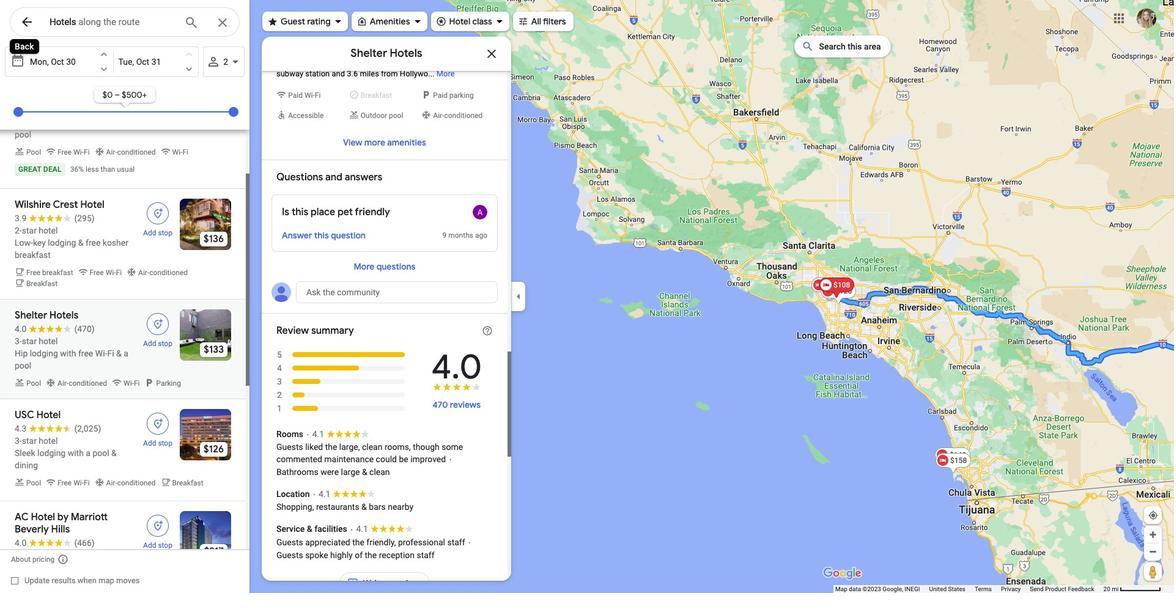 Task type: locate. For each thing, give the bounding box(es) containing it.
0 vertical spatial from
[[413, 57, 430, 66]]

1 vertical spatial a
[[387, 578, 391, 589]]

view more amenities
[[343, 137, 426, 148]]

from up hollywo...
[[413, 57, 430, 66]]

of inside the guests appreciated the friendly, professional staff · guests spoke highly of the reception staff
[[355, 550, 363, 560]]

of
[[445, 45, 453, 54], [355, 550, 363, 560]]

a right write
[[387, 578, 391, 589]]

1 stop from the top
[[158, 229, 172, 237]]

privacy
[[1001, 586, 1021, 593]]

2 inside image
[[277, 390, 282, 400]]

$0 – $500+
[[102, 89, 147, 100]]

write a review image
[[347, 578, 358, 589]]

paid up the air-
[[433, 91, 448, 99]]

1 horizontal spatial staff
[[447, 537, 465, 547]]

the
[[455, 45, 466, 54], [432, 57, 443, 66], [325, 442, 337, 452], [352, 537, 364, 547], [365, 550, 377, 560]]

questions
[[376, 261, 415, 272]]

the inside guests liked the large, clean rooms, though some commented maintenance could be improved
[[325, 442, 337, 452]]

1 vertical spatial clean
[[369, 467, 390, 477]]

1 horizontal spatial oct
[[136, 57, 149, 67]]

pricing
[[32, 555, 55, 564]]

more information about the review summary image
[[482, 325, 493, 336]]

· up liked
[[307, 430, 309, 440]]

stop
[[158, 229, 172, 237], [158, 339, 172, 348], [158, 439, 172, 448], [158, 541, 172, 550]]

this
[[276, 45, 292, 54]]

contemporary
[[294, 45, 343, 54]]

google maps element
[[0, 0, 1174, 593]]

0 vertical spatial add stop image
[[152, 208, 163, 219]]

1
[[277, 403, 282, 413]]

the right liked
[[325, 442, 337, 452]]

4.1 up the guests appreciated the friendly, professional staff · guests spoke highly of the reception staff
[[356, 524, 368, 534]]

oct left 30 on the top left of page
[[51, 57, 64, 67]]

& right large
[[362, 467, 367, 477]]

1 vertical spatial 2
[[277, 390, 282, 400]]

the down the section
[[432, 57, 443, 66]]

$0 – $500+ main content
[[0, 44, 250, 593]]

1 horizontal spatial paid
[[433, 91, 448, 99]]

questions and answers
[[276, 171, 382, 183]]

add stop image
[[152, 208, 163, 219], [152, 319, 163, 330]]

0 horizontal spatial paid
[[288, 91, 303, 99]]

though
[[413, 442, 440, 452]]

0 vertical spatial add stop image
[[152, 418, 163, 429]]

map
[[835, 586, 847, 593]]

send product feedback
[[1030, 586, 1094, 593]]

None text field
[[296, 281, 498, 303]]

0 horizontal spatial staff
[[417, 550, 435, 560]]

0 vertical spatial this
[[848, 42, 862, 51]]

1 vertical spatial staff
[[417, 550, 435, 560]]

oct left 31
[[136, 57, 149, 67]]

set check in one day earlier image
[[98, 49, 109, 60]]

and left answers
[[325, 171, 342, 183]]

2 down 3
[[277, 390, 282, 400]]

stop for second add stop icon from the bottom of the results for hotels feed
[[158, 439, 172, 448]]

a right "in"
[[373, 45, 377, 54]]

4.1 up liked
[[312, 429, 324, 439]]


[[267, 14, 278, 28]]

4.1 for service & facilities ·
[[356, 524, 368, 534]]

spoke
[[305, 550, 328, 560]]

0 vertical spatial guests
[[276, 442, 303, 452]]

this left 'area'
[[848, 42, 862, 51]]

were
[[321, 467, 339, 477]]

· right location on the left bottom of the page
[[313, 490, 315, 500]]

2 vertical spatial &
[[307, 524, 312, 534]]

2 vertical spatial 4.1 stars image
[[356, 523, 413, 535]]

google,
[[883, 586, 903, 593]]

of up the closest
[[445, 45, 453, 54]]

improved
[[410, 454, 446, 464]]

 button
[[10, 7, 44, 39]]

a inside write a review button
[[387, 578, 391, 589]]

set check out one day earlier image
[[184, 49, 195, 60]]

search
[[819, 42, 846, 51]]

0 vertical spatial a
[[373, 45, 377, 54]]

breakfast unavailable image
[[349, 90, 419, 100]]

map data ©2023 google, inegi
[[835, 586, 920, 593]]

1 oct from the left
[[51, 57, 64, 67]]

1 vertical spatial add stop image
[[152, 520, 163, 531]]

more inside button
[[354, 261, 374, 272]]

· inside · bathrooms were large & clean
[[449, 455, 451, 465]]

0 horizontal spatial a
[[373, 45, 377, 54]]

4.1 for rooms ·
[[312, 429, 324, 439]]

1 add stop image from the top
[[152, 208, 163, 219]]

0 vertical spatial of
[[445, 45, 453, 54]]

service & facilities ·
[[276, 524, 353, 535]]

0 horizontal spatial this
[[292, 206, 308, 218]]

guests
[[276, 442, 303, 452], [276, 537, 303, 547], [276, 550, 303, 560]]

subway
[[276, 69, 303, 78]]

section
[[418, 45, 444, 54]]

staff right professional
[[447, 537, 465, 547]]

0 vertical spatial &
[[362, 467, 367, 477]]

4.1 stars image up shopping, restaurants & bars nearby
[[319, 488, 376, 500]]

large,
[[339, 442, 360, 452]]

5 stars, 220 reviews image
[[276, 348, 406, 361]]

staff down professional
[[417, 550, 435, 560]]

set check in one day later image
[[98, 64, 109, 75]]

1 paid from the left
[[288, 91, 303, 99]]

clean inside · bathrooms were large & clean
[[369, 467, 390, 477]]

location ·
[[276, 489, 315, 500]]

2 inside popup button
[[223, 57, 228, 67]]

write
[[363, 578, 385, 589]]

this right is
[[292, 206, 308, 218]]

answer
[[282, 230, 312, 241]]

states
[[948, 586, 966, 593]]

1 horizontal spatial this
[[314, 230, 329, 241]]

could
[[376, 454, 397, 464]]

liked
[[305, 442, 323, 452]]

None field
[[50, 15, 174, 29]]

2 vertical spatial 4.1
[[356, 524, 368, 534]]

when
[[78, 576, 97, 585]]

guests for guests appreciated the friendly, professional staff · guests spoke highly of the reception staff
[[276, 537, 303, 547]]


[[20, 13, 34, 31]]

mi
[[1112, 586, 1119, 593]]

& right "service"
[[307, 524, 312, 534]]

guests inside guests liked the large, clean rooms, though some commented maintenance could be improved
[[276, 442, 303, 452]]

1 vertical spatial more
[[354, 261, 374, 272]]


[[518, 14, 529, 28]]

guest
[[281, 16, 305, 27]]

5
[[277, 349, 282, 359]]

accessible available image
[[276, 110, 346, 120]]

0 vertical spatial 2
[[223, 57, 228, 67]]

1 vertical spatial guests
[[276, 537, 303, 547]]

this inside button
[[848, 42, 862, 51]]

2 stop from the top
[[158, 339, 172, 348]]

1 add stop button from the top
[[136, 199, 180, 238]]

4.1 stars image
[[312, 428, 369, 440], [319, 488, 376, 500], [356, 523, 413, 535]]

more left questions at the top of the page
[[354, 261, 374, 272]]

0 horizontal spatial from
[[381, 69, 398, 78]]

· inside location ·
[[313, 490, 315, 500]]

clean up 'could'
[[362, 442, 382, 452]]

1 vertical spatial of
[[355, 550, 363, 560]]

· bathrooms were large & clean
[[276, 455, 451, 477]]

· right facilities
[[351, 525, 353, 535]]

 guest rating
[[267, 14, 331, 28]]

is this place pet friendly
[[282, 206, 390, 218]]

2 vertical spatial this
[[314, 230, 329, 241]]

data
[[849, 586, 861, 593]]

0 horizontal spatial more
[[354, 261, 374, 272]]

1 vertical spatial 4.1
[[319, 489, 331, 499]]

from down minute
[[381, 69, 398, 78]]

0 horizontal spatial 2
[[223, 57, 228, 67]]

1 horizontal spatial 2
[[277, 390, 282, 400]]

inegi
[[905, 586, 920, 593]]

3 add stop from the top
[[143, 439, 172, 448]]

1 add stop from the top
[[143, 229, 172, 237]]

pool
[[389, 111, 403, 120]]

1 vertical spatial and
[[325, 171, 342, 183]]

results for hotels feed
[[0, 68, 250, 593]]

question
[[331, 230, 366, 241]]

and down is
[[332, 69, 345, 78]]

paid wi-fi
[[288, 91, 321, 99]]

1 vertical spatial 4.1 stars image
[[319, 488, 376, 500]]

0 vertical spatial more
[[436, 69, 455, 78]]

feedback
[[1068, 586, 1094, 593]]

this down place
[[314, 230, 329, 241]]

20 mi
[[1104, 586, 1119, 593]]

0 vertical spatial and
[[332, 69, 345, 78]]

2 add stop image from the top
[[152, 319, 163, 330]]

4.1 up restaurants
[[319, 489, 331, 499]]

residential
[[379, 45, 416, 54]]

1 horizontal spatial of
[[445, 45, 453, 54]]

united states button
[[929, 585, 966, 593]]

the up highly
[[352, 537, 364, 547]]

1 vertical spatial add stop image
[[152, 319, 163, 330]]

 search field
[[10, 7, 250, 39]]

update results when map moves
[[24, 576, 140, 585]]

· right professional
[[468, 538, 471, 548]]

2 add stop button from the top
[[136, 309, 180, 349]]

0 vertical spatial clean
[[362, 442, 382, 452]]

footer
[[835, 585, 1104, 593]]

of right highly
[[355, 550, 363, 560]]

2 add stop from the top
[[143, 339, 172, 348]]

parking
[[449, 91, 474, 99]]

district
[[316, 57, 341, 66]]

·
[[307, 430, 309, 440], [449, 455, 451, 465], [313, 490, 315, 500], [351, 525, 353, 535], [468, 538, 471, 548]]

0 vertical spatial 4.1 stars image
[[312, 428, 369, 440]]

google account: michelle dermenjian  
(michelle.dermenjian@adept.ai) image
[[1137, 8, 1156, 28]]

rooms,
[[385, 442, 411, 452]]

answer this question
[[282, 230, 366, 241]]

rooms
[[276, 429, 303, 439]]

1 horizontal spatial more
[[436, 69, 455, 78]]

more
[[436, 69, 455, 78], [354, 261, 374, 272]]

add stop
[[143, 229, 172, 237], [143, 339, 172, 348], [143, 439, 172, 448], [143, 541, 172, 550]]

footer containing map data ©2023 google, inegi
[[835, 585, 1104, 593]]

restaurants
[[316, 502, 359, 512]]

3 stars, 52 reviews image
[[276, 375, 406, 388]]

write a review
[[363, 578, 420, 589]]

tue, oct 31
[[118, 57, 161, 67]]

0 vertical spatial staff
[[447, 537, 465, 547]]

2 guests from the top
[[276, 537, 303, 547]]

0 horizontal spatial oct
[[51, 57, 64, 67]]

470
[[433, 399, 448, 410]]

4.1 stars image up friendly,
[[356, 523, 413, 535]]

2 paid from the left
[[433, 91, 448, 99]]

more down the closest
[[436, 69, 455, 78]]

monday, october 30 to tuesday, october 31 group
[[5, 46, 199, 77]]

location
[[276, 489, 310, 499]]

1 guests from the top
[[276, 442, 303, 452]]

2 oct from the left
[[136, 57, 149, 67]]

clean down 'could'
[[369, 467, 390, 477]]

terms button
[[975, 585, 992, 593]]

0 vertical spatial 4.1
[[312, 429, 324, 439]]

closest
[[445, 57, 470, 66]]

0 horizontal spatial of
[[355, 550, 363, 560]]

clean
[[362, 442, 382, 452], [369, 467, 390, 477]]

search this area
[[819, 42, 881, 51]]

1 add from the top
[[143, 229, 156, 237]]

show your location image
[[1148, 510, 1159, 521]]

paid wi-fi available image
[[276, 90, 346, 100]]

hollywo...
[[400, 69, 434, 78]]

the down friendly,
[[365, 550, 377, 560]]

4 add stop from the top
[[143, 541, 172, 550]]

2 right the "set check out one day later" icon
[[223, 57, 228, 67]]

1 horizontal spatial a
[[387, 578, 391, 589]]

3 stop from the top
[[158, 439, 172, 448]]

&
[[362, 467, 367, 477], [361, 502, 367, 512], [307, 524, 312, 534]]

1 vertical spatial from
[[381, 69, 398, 78]]

4.1 stars image up large,
[[312, 428, 369, 440]]

1 vertical spatial this
[[292, 206, 308, 218]]

add stop image
[[152, 418, 163, 429], [152, 520, 163, 531]]

paid left wi-
[[288, 91, 303, 99]]

· down some
[[449, 455, 451, 465]]

add stop button
[[136, 199, 180, 238], [136, 309, 180, 349], [136, 409, 180, 448], [136, 511, 180, 550]]

2 vertical spatial guests
[[276, 550, 303, 560]]

2 horizontal spatial this
[[848, 42, 862, 51]]

3 add stop button from the top
[[136, 409, 180, 448]]

& left bars
[[361, 502, 367, 512]]

4 stop from the top
[[158, 541, 172, 550]]

shelter hotels
[[351, 46, 422, 61]]



Task type: vqa. For each thing, say whether or not it's contained in the screenshot.
3rd Add stop
yes



Task type: describe. For each thing, give the bounding box(es) containing it.
outdoor pool
[[361, 111, 403, 120]]

ago
[[475, 231, 487, 239]]

9 months ago
[[442, 231, 487, 239]]

9
[[442, 231, 447, 239]]

add stop for 1st add stop image
[[143, 229, 172, 237]]

accessible
[[288, 111, 324, 120]]

Hotels field
[[10, 7, 240, 37]]

air-conditioned available image
[[421, 110, 491, 120]]

4.1 for location ·
[[319, 489, 331, 499]]

view more amenities button
[[331, 128, 438, 157]]

oct for 31
[[136, 57, 149, 67]]

write a review button
[[339, 569, 430, 593]]

20
[[1104, 586, 1110, 593]]

paid for paid parking
[[433, 91, 448, 99]]

this for search
[[848, 42, 862, 51]]

more questions button
[[342, 252, 428, 281]]

add stop for second add stop icon from the bottom of the results for hotels feed
[[143, 439, 172, 448]]

3.6
[[347, 69, 358, 78]]

collapse side panel image
[[512, 290, 525, 303]]

more
[[364, 137, 385, 148]]

amenities
[[387, 137, 426, 148]]

review
[[276, 324, 309, 337]]

hotel
[[449, 16, 470, 27]]

months
[[448, 231, 473, 239]]

an
[[351, 57, 360, 66]]

4 stars, 128 reviews image
[[276, 361, 406, 375]]

more for more
[[436, 69, 455, 78]]

more button
[[436, 68, 455, 80]]

paid parking
[[433, 91, 474, 99]]

4
[[277, 363, 282, 373]]

show street view coverage image
[[1144, 563, 1162, 581]]

& inside · bathrooms were large & clean
[[362, 467, 367, 477]]

appreciated
[[305, 537, 350, 547]]

map
[[98, 576, 114, 585]]

stop for second add stop image from the top
[[158, 339, 172, 348]]

friendly
[[355, 206, 390, 218]]

reviews
[[450, 399, 481, 410]]

this contemporary hotel in a residential section of the trendy koreatown district is an 8-minute walk from the closest subway station and 3.6 miles from hollywo...
[[276, 45, 490, 78]]

add stop for second add stop image from the top
[[143, 339, 172, 348]]

1 vertical spatial &
[[361, 502, 367, 512]]

more for more questions
[[354, 261, 374, 272]]

air-conditioned
[[433, 111, 483, 120]]

privacy button
[[1001, 585, 1021, 593]]

hotels
[[390, 46, 422, 61]]

some
[[442, 442, 463, 452]]

walk
[[395, 57, 411, 66]]

is
[[343, 57, 349, 66]]

class
[[472, 16, 492, 27]]

this for answer
[[314, 230, 329, 241]]

 all filters
[[518, 14, 566, 28]]

guests appreciated the friendly, professional staff · guests spoke highly of the reception staff
[[276, 537, 471, 560]]

clean inside guests liked the large, clean rooms, though some commented maintenance could be improved
[[362, 442, 382, 452]]

view
[[343, 137, 362, 148]]

add stop for second add stop icon from the top
[[143, 541, 172, 550]]

about pricing
[[11, 555, 55, 564]]

station
[[305, 69, 330, 78]]

this for is
[[292, 206, 308, 218]]

is
[[282, 206, 289, 218]]

stop for 1st add stop image
[[158, 229, 172, 237]]

1 stars, 48 reviews image
[[276, 401, 406, 415]]

outdoor
[[361, 111, 387, 120]]

shelter hotels main content
[[262, 10, 511, 593]]

about
[[11, 555, 31, 564]]

2 add from the top
[[143, 339, 156, 348]]

2 button
[[203, 46, 245, 77]]

koreatown
[[276, 57, 314, 66]]

4 add stop button from the top
[[136, 511, 180, 550]]

moves
[[116, 576, 140, 585]]

in
[[364, 45, 371, 54]]

20 mi button
[[1104, 586, 1161, 593]]

4 add from the top
[[143, 541, 156, 550]]

more questions
[[354, 261, 415, 272]]

outdoor pool available image
[[349, 110, 419, 120]]

–
[[115, 89, 120, 100]]

amenities
[[370, 16, 410, 27]]

hotel
[[345, 45, 362, 54]]

 hotel class
[[436, 14, 492, 28]]

rooms ·
[[276, 429, 309, 440]]

bars
[[369, 502, 386, 512]]

31
[[151, 57, 161, 67]]

tue,
[[118, 57, 134, 67]]

rating
[[307, 16, 331, 27]]

results
[[52, 576, 76, 585]]

oct for 30
[[51, 57, 64, 67]]

and inside the this contemporary hotel in a residential section of the trendy koreatown district is an 8-minute walk from the closest subway station and 3.6 miles from hollywo...
[[332, 69, 345, 78]]

· inside service & facilities ·
[[351, 525, 353, 535]]

commented
[[276, 454, 322, 464]]

zoom in image
[[1148, 530, 1158, 539]]

friendly,
[[367, 537, 396, 547]]

· inside the guests appreciated the friendly, professional staff · guests spoke highly of the reception staff
[[468, 538, 471, 548]]

· inside rooms ·
[[307, 430, 309, 440]]

2 stars, 22 reviews image
[[276, 388, 406, 401]]

mon,
[[30, 57, 49, 67]]

facilities
[[314, 524, 347, 534]]

1 horizontal spatial from
[[413, 57, 430, 66]]

zoom out image
[[1148, 547, 1158, 556]]

terms
[[975, 586, 992, 593]]

4.1 stars image for were
[[312, 428, 369, 440]]

stop for second add stop icon from the top
[[158, 541, 172, 550]]

miles
[[360, 69, 379, 78]]

a inside the this contemporary hotel in a residential section of the trendy koreatown district is an 8-minute walk from the closest subway station and 3.6 miles from hollywo...
[[373, 45, 377, 54]]

3
[[277, 376, 282, 386]]

none field inside hotels field
[[50, 15, 174, 29]]

1 add stop image from the top
[[152, 418, 163, 429]]

update
[[24, 576, 50, 585]]

paid for paid wi-fi
[[288, 91, 303, 99]]

pet
[[337, 206, 353, 218]]

service
[[276, 524, 305, 534]]

Update results when map moves checkbox
[[11, 573, 140, 588]]

price per night region
[[5, 77, 245, 130]]

& inside service & facilities ·
[[307, 524, 312, 534]]

answers
[[345, 171, 382, 183]]

$0
[[102, 89, 113, 100]]

nearby
[[388, 502, 413, 512]]

4.1 stars image for the
[[356, 523, 413, 535]]

all
[[531, 16, 541, 27]]

about pricing image
[[58, 554, 69, 565]]

send product feedback button
[[1030, 585, 1094, 593]]

conditioned
[[444, 111, 483, 120]]

trendy
[[468, 45, 490, 54]]

place
[[311, 206, 335, 218]]

3 add from the top
[[143, 439, 156, 448]]

paid parking available image
[[421, 90, 491, 100]]

3 guests from the top
[[276, 550, 303, 560]]

guests for guests liked the large, clean rooms, though some commented maintenance could be improved
[[276, 442, 303, 452]]

of inside the this contemporary hotel in a residential section of the trendy koreatown district is an 8-minute walk from the closest subway station and 3.6 miles from hollywo...
[[445, 45, 453, 54]]

set check out one day later image
[[184, 64, 195, 75]]

none text field inside shelter hotels "main content"
[[296, 281, 498, 303]]

2 add stop image from the top
[[152, 520, 163, 531]]

footer inside google maps element
[[835, 585, 1104, 593]]

summary
[[311, 324, 354, 337]]

filters
[[543, 16, 566, 27]]

4.0 stars image
[[420, 382, 493, 394]]

the up the closest
[[455, 45, 466, 54]]



